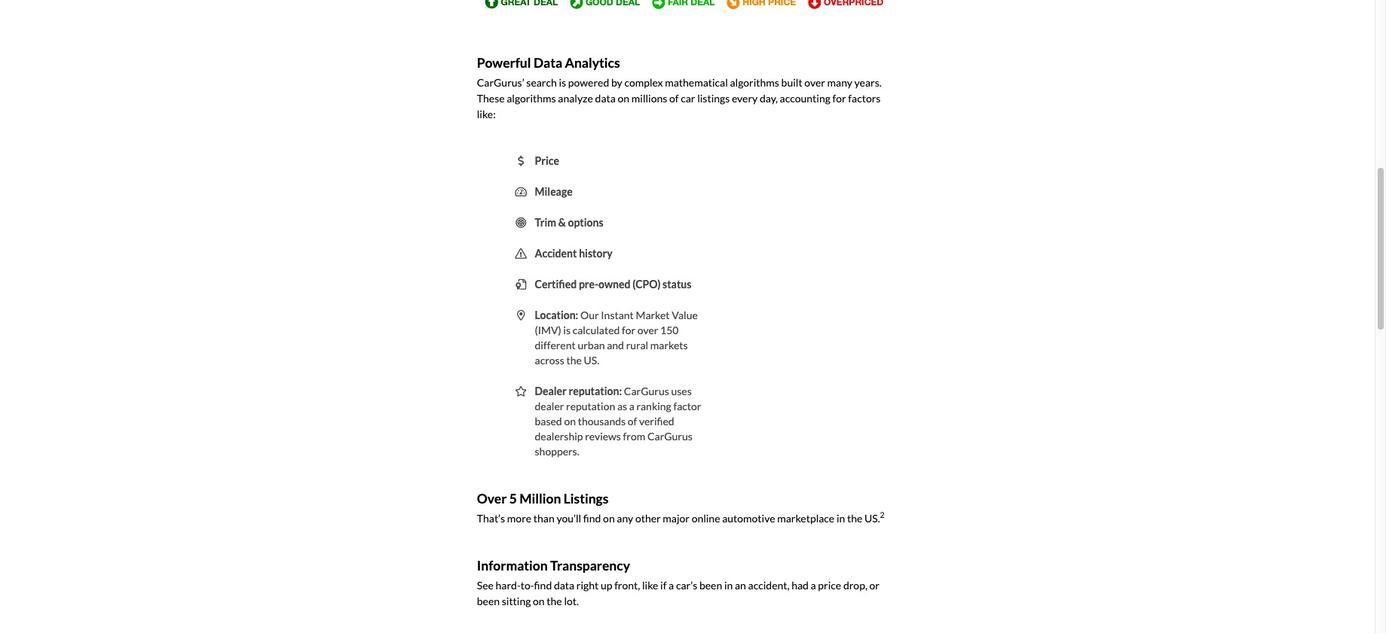 Task type: describe. For each thing, give the bounding box(es) containing it.
reviews
[[585, 430, 621, 443]]

ranking
[[637, 400, 671, 413]]

accident
[[535, 247, 577, 260]]

online
[[692, 512, 720, 525]]

map marker alt image
[[517, 310, 525, 321]]

accident history
[[535, 247, 612, 260]]

us. inside 'over 5 million listings that's more than you'll find on any other major online automotive marketplace in the us. 2'
[[864, 512, 880, 525]]

marketplace
[[777, 512, 834, 525]]

over inside our instant market value (imv) is calculated for over 150 different urban and rural markets across the us.
[[638, 324, 658, 337]]

instant
[[601, 309, 634, 322]]

or
[[869, 579, 880, 592]]

us. inside our instant market value (imv) is calculated for over 150 different urban and rural markets across the us.
[[584, 354, 599, 367]]

on inside information transparency see hard-to-find data right up front, like if a car's been in an accident, had a price drop, or been sitting on the lot.
[[533, 595, 545, 608]]

accounting
[[780, 92, 830, 104]]

analyze
[[558, 92, 593, 104]]

dealer
[[535, 385, 567, 398]]

if
[[660, 579, 667, 592]]

price
[[818, 579, 841, 592]]

shoppers.
[[535, 445, 579, 458]]

certified
[[535, 278, 577, 291]]

these
[[477, 92, 505, 104]]

across
[[535, 354, 564, 367]]

star image
[[515, 386, 527, 397]]

based
[[535, 415, 562, 428]]

and
[[607, 339, 624, 352]]

find inside information transparency see hard-to-find data right up front, like if a car's been in an accident, had a price drop, or been sitting on the lot.
[[534, 579, 552, 592]]

reputation
[[566, 400, 615, 413]]

our
[[580, 309, 599, 322]]

analytics
[[565, 55, 620, 71]]

file certificate image
[[516, 279, 526, 290]]

of inside the cargurus uses dealer reputation as a ranking factor based on thousands of verified dealership reviews from cargurus shoppers.
[[628, 415, 637, 428]]

trim & options
[[535, 216, 603, 229]]

in inside information transparency see hard-to-find data right up front, like if a car's been in an accident, had a price drop, or been sitting on the lot.
[[724, 579, 733, 592]]

location:
[[535, 309, 578, 322]]

uses
[[671, 385, 692, 398]]

transparency
[[550, 558, 630, 574]]

(cpo)
[[633, 278, 661, 291]]

years.
[[854, 76, 882, 89]]

automotive
[[722, 512, 775, 525]]

powered
[[568, 76, 609, 89]]

exclamation triangle image
[[515, 248, 527, 259]]

an
[[735, 579, 746, 592]]

pre-
[[579, 278, 598, 291]]

value
[[672, 309, 698, 322]]

data inside powerful data analytics cargurus' search is powered by complex mathematical algorithms built over many years. these algorithms analyze data on millions of car listings every day, accounting for factors like:
[[595, 92, 616, 104]]

dollar sign image
[[518, 156, 524, 166]]

powerful data analytics cargurus' search is powered by complex mathematical algorithms built over many years. these algorithms analyze data on millions of car listings every day, accounting for factors like:
[[477, 55, 882, 120]]

different
[[535, 339, 576, 352]]

(imv)
[[535, 324, 561, 337]]

data
[[534, 55, 562, 71]]

cargurus uses dealer reputation as a ranking factor based on thousands of verified dealership reviews from cargurus shoppers.
[[535, 385, 701, 458]]

factor
[[673, 400, 701, 413]]

of inside powerful data analytics cargurus' search is powered by complex mathematical algorithms built over many years. these algorithms analyze data on millions of car listings every day, accounting for factors like:
[[669, 92, 679, 104]]

other
[[635, 512, 661, 525]]

factors
[[848, 92, 881, 104]]

is for instant
[[563, 324, 571, 337]]

1 horizontal spatial been
[[699, 579, 722, 592]]

history
[[579, 247, 612, 260]]

the inside our instant market value (imv) is calculated for over 150 different urban and rural markets across the us.
[[566, 354, 582, 367]]

data inside information transparency see hard-to-find data right up front, like if a car's been in an accident, had a price drop, or been sitting on the lot.
[[554, 579, 574, 592]]

the inside 'over 5 million listings that's more than you'll find on any other major online automotive marketplace in the us. 2'
[[847, 512, 862, 525]]

our instant market value (imv) is calculated for over 150 different urban and rural markets across the us.
[[535, 309, 698, 367]]

tachometer alt image
[[515, 187, 527, 197]]

information
[[477, 558, 548, 574]]

over inside powerful data analytics cargurus' search is powered by complex mathematical algorithms built over many years. these algorithms analyze data on millions of car listings every day, accounting for factors like:
[[804, 76, 825, 89]]

is for data
[[559, 76, 566, 89]]

0 vertical spatial cargurus
[[624, 385, 669, 398]]

search
[[526, 76, 557, 89]]

drop,
[[843, 579, 867, 592]]

day,
[[760, 92, 778, 104]]

sitting
[[502, 595, 531, 608]]

powerful
[[477, 55, 531, 71]]

on inside the cargurus uses dealer reputation as a ranking factor based on thousands of verified dealership reviews from cargurus shoppers.
[[564, 415, 576, 428]]

verified
[[639, 415, 674, 428]]

&
[[558, 216, 566, 229]]

reputation:
[[569, 385, 622, 398]]

information transparency see hard-to-find data right up front, like if a car's been in an accident, had a price drop, or been sitting on the lot.
[[477, 558, 880, 608]]

markets
[[650, 339, 688, 352]]

find inside 'over 5 million listings that's more than you'll find on any other major online automotive marketplace in the us. 2'
[[583, 512, 601, 525]]



Task type: locate. For each thing, give the bounding box(es) containing it.
of
[[669, 92, 679, 104], [628, 415, 637, 428]]

is up analyze
[[559, 76, 566, 89]]

in inside 'over 5 million listings that's more than you'll find on any other major online automotive marketplace in the us. 2'
[[837, 512, 845, 525]]

for down many
[[832, 92, 846, 104]]

2 horizontal spatial the
[[847, 512, 862, 525]]

from
[[623, 430, 645, 443]]

on
[[618, 92, 629, 104], [564, 415, 576, 428], [603, 512, 615, 525], [533, 595, 545, 608]]

a right had
[[811, 579, 816, 592]]

0 horizontal spatial been
[[477, 595, 500, 608]]

to-
[[521, 579, 534, 592]]

a
[[629, 400, 635, 413], [669, 579, 674, 592], [811, 579, 816, 592]]

status
[[663, 278, 691, 291]]

over up accounting
[[804, 76, 825, 89]]

right
[[576, 579, 599, 592]]

cargurus
[[624, 385, 669, 398], [647, 430, 693, 443]]

1 horizontal spatial the
[[566, 354, 582, 367]]

millions
[[631, 92, 667, 104]]

any
[[617, 512, 633, 525]]

tire image
[[516, 218, 526, 228]]

on left the any
[[603, 512, 615, 525]]

1 horizontal spatial over
[[804, 76, 825, 89]]

5
[[509, 491, 517, 507]]

a inside the cargurus uses dealer reputation as a ranking factor based on thousands of verified dealership reviews from cargurus shoppers.
[[629, 400, 635, 413]]

0 horizontal spatial data
[[554, 579, 574, 592]]

2
[[880, 511, 885, 520]]

0 vertical spatial in
[[837, 512, 845, 525]]

1 vertical spatial us.
[[864, 512, 880, 525]]

is inside powerful data analytics cargurus' search is powered by complex mathematical algorithms built over many years. these algorithms analyze data on millions of car listings every day, accounting for factors like:
[[559, 76, 566, 89]]

been right car's
[[699, 579, 722, 592]]

over
[[477, 491, 507, 507]]

for up rural at the left bottom
[[622, 324, 635, 337]]

0 horizontal spatial algorithms
[[507, 92, 556, 104]]

algorithms
[[730, 76, 779, 89], [507, 92, 556, 104]]

0 horizontal spatial find
[[534, 579, 552, 592]]

find down the 'listings'
[[583, 512, 601, 525]]

cargurus'
[[477, 76, 524, 89]]

1 horizontal spatial find
[[583, 512, 601, 525]]

0 vertical spatial the
[[566, 354, 582, 367]]

1 vertical spatial in
[[724, 579, 733, 592]]

find right the hard- at the left of the page
[[534, 579, 552, 592]]

1 vertical spatial cargurus
[[647, 430, 693, 443]]

that's
[[477, 512, 505, 525]]

0 horizontal spatial the
[[547, 595, 562, 608]]

for inside powerful data analytics cargurus' search is powered by complex mathematical algorithms built over many years. these algorithms analyze data on millions of car listings every day, accounting for factors like:
[[832, 92, 846, 104]]

on inside 'over 5 million listings that's more than you'll find on any other major online automotive marketplace in the us. 2'
[[603, 512, 615, 525]]

million
[[519, 491, 561, 507]]

the inside information transparency see hard-to-find data right up front, like if a car's been in an accident, had a price drop, or been sitting on the lot.
[[547, 595, 562, 608]]

data
[[595, 92, 616, 104], [554, 579, 574, 592]]

1 horizontal spatial a
[[669, 579, 674, 592]]

0 horizontal spatial us.
[[584, 354, 599, 367]]

trim
[[535, 216, 556, 229]]

1 vertical spatial data
[[554, 579, 574, 592]]

a right the as
[[629, 400, 635, 413]]

lot.
[[564, 595, 579, 608]]

1 horizontal spatial for
[[832, 92, 846, 104]]

for
[[832, 92, 846, 104], [622, 324, 635, 337]]

see
[[477, 579, 494, 592]]

find
[[583, 512, 601, 525], [534, 579, 552, 592]]

0 vertical spatial of
[[669, 92, 679, 104]]

data up lot.
[[554, 579, 574, 592]]

the down urban
[[566, 354, 582, 367]]

1 vertical spatial of
[[628, 415, 637, 428]]

0 vertical spatial for
[[832, 92, 846, 104]]

front,
[[614, 579, 640, 592]]

0 vertical spatial been
[[699, 579, 722, 592]]

calculated
[[573, 324, 620, 337]]

mathematical
[[665, 76, 728, 89]]

than
[[533, 512, 555, 525]]

1 vertical spatial the
[[847, 512, 862, 525]]

us. right marketplace
[[864, 512, 880, 525]]

over down the 'market' on the left of page
[[638, 324, 658, 337]]

on down to-
[[533, 595, 545, 608]]

cargurus down verified
[[647, 430, 693, 443]]

the
[[566, 354, 582, 367], [847, 512, 862, 525], [547, 595, 562, 608]]

accident,
[[748, 579, 789, 592]]

algorithms down search
[[507, 92, 556, 104]]

1 vertical spatial find
[[534, 579, 552, 592]]

hard-
[[496, 579, 521, 592]]

0 vertical spatial find
[[583, 512, 601, 525]]

on up dealership on the left
[[564, 415, 576, 428]]

built
[[781, 76, 802, 89]]

0 vertical spatial over
[[804, 76, 825, 89]]

dealer reputation:
[[535, 385, 622, 398]]

1 vertical spatial algorithms
[[507, 92, 556, 104]]

0 horizontal spatial over
[[638, 324, 658, 337]]

of up from
[[628, 415, 637, 428]]

as
[[617, 400, 627, 413]]

1 horizontal spatial in
[[837, 512, 845, 525]]

1 vertical spatial been
[[477, 595, 500, 608]]

on down by
[[618, 92, 629, 104]]

algorithms up every at the top right of the page
[[730, 76, 779, 89]]

1 horizontal spatial of
[[669, 92, 679, 104]]

car
[[681, 92, 695, 104]]

0 vertical spatial data
[[595, 92, 616, 104]]

data down by
[[595, 92, 616, 104]]

1 vertical spatial for
[[622, 324, 635, 337]]

up
[[601, 579, 612, 592]]

the left lot.
[[547, 595, 562, 608]]

2 vertical spatial the
[[547, 595, 562, 608]]

is inside our instant market value (imv) is calculated for over 150 different urban and rural markets across the us.
[[563, 324, 571, 337]]

had
[[792, 579, 809, 592]]

owned
[[598, 278, 630, 291]]

150
[[660, 324, 679, 337]]

been down 'see' at left bottom
[[477, 595, 500, 608]]

in left an
[[724, 579, 733, 592]]

0 vertical spatial is
[[559, 76, 566, 89]]

over
[[804, 76, 825, 89], [638, 324, 658, 337]]

in right marketplace
[[837, 512, 845, 525]]

over 5 million listings that's more than you'll find on any other major online automotive marketplace in the us. 2
[[477, 491, 885, 525]]

market
[[636, 309, 670, 322]]

major
[[663, 512, 690, 525]]

on inside powerful data analytics cargurus' search is powered by complex mathematical algorithms built over many years. these algorithms analyze data on millions of car listings every day, accounting for factors like:
[[618, 92, 629, 104]]

for inside our instant market value (imv) is calculated for over 150 different urban and rural markets across the us.
[[622, 324, 635, 337]]

car's
[[676, 579, 697, 592]]

in
[[837, 512, 845, 525], [724, 579, 733, 592]]

many
[[827, 76, 852, 89]]

complex
[[624, 76, 663, 89]]

the left 2
[[847, 512, 862, 525]]

rural
[[626, 339, 648, 352]]

0 horizontal spatial for
[[622, 324, 635, 337]]

0 vertical spatial us.
[[584, 354, 599, 367]]

like
[[642, 579, 658, 592]]

0 horizontal spatial of
[[628, 415, 637, 428]]

mileage
[[535, 185, 573, 198]]

0 vertical spatial algorithms
[[730, 76, 779, 89]]

1 vertical spatial over
[[638, 324, 658, 337]]

0 horizontal spatial in
[[724, 579, 733, 592]]

us.
[[584, 354, 599, 367], [864, 512, 880, 525]]

like:
[[477, 107, 496, 120]]

price
[[535, 154, 559, 167]]

1 horizontal spatial algorithms
[[730, 76, 779, 89]]

us. down urban
[[584, 354, 599, 367]]

you'll
[[557, 512, 581, 525]]

by
[[611, 76, 622, 89]]

listings
[[697, 92, 730, 104]]

urban
[[578, 339, 605, 352]]

thousands
[[578, 415, 626, 428]]

1 horizontal spatial data
[[595, 92, 616, 104]]

certified pre-owned (cpo) status
[[535, 278, 691, 291]]

2 horizontal spatial a
[[811, 579, 816, 592]]

0 horizontal spatial a
[[629, 400, 635, 413]]

1 vertical spatial is
[[563, 324, 571, 337]]

is down location:
[[563, 324, 571, 337]]

1 horizontal spatial us.
[[864, 512, 880, 525]]

cargurus up ranking
[[624, 385, 669, 398]]

dealership
[[535, 430, 583, 443]]

of left car
[[669, 92, 679, 104]]

a right if
[[669, 579, 674, 592]]

is
[[559, 76, 566, 89], [563, 324, 571, 337]]

more
[[507, 512, 531, 525]]

options
[[568, 216, 603, 229]]



Task type: vqa. For each thing, say whether or not it's contained in the screenshot.
right US.
yes



